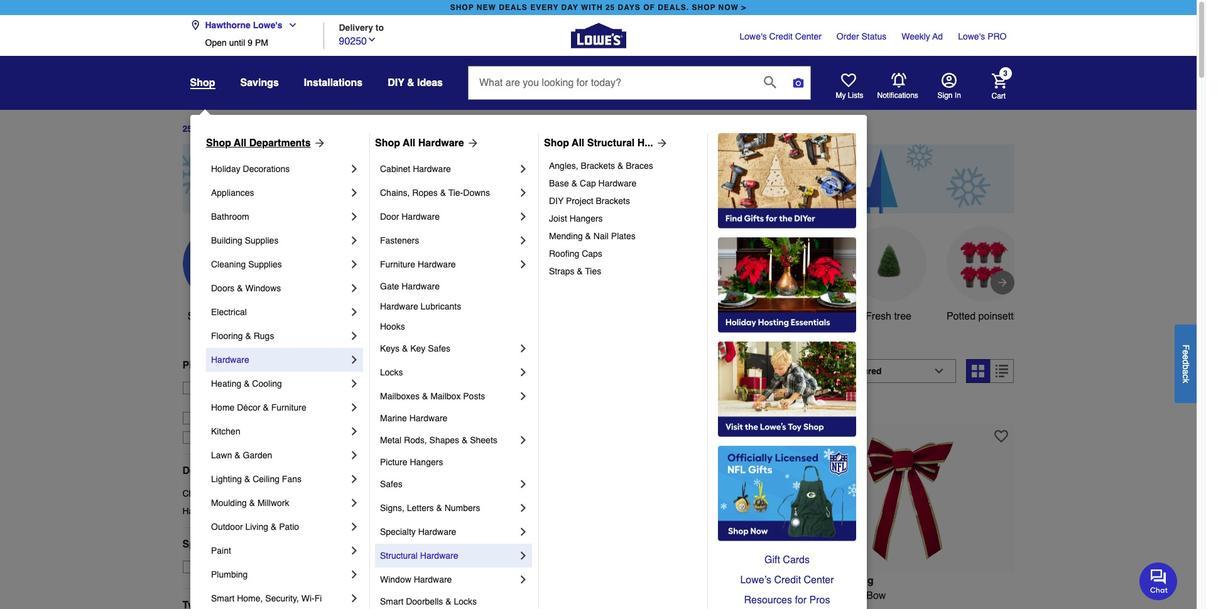 Task type: vqa. For each thing, say whether or not it's contained in the screenshot.
smart home, security, wi-fi link
yes



Task type: describe. For each thing, give the bounding box(es) containing it.
hanging
[[679, 311, 717, 322]]

arrow right image
[[311, 137, 326, 150]]

& up base & cap hardware link
[[618, 161, 623, 171]]

chains,
[[380, 188, 410, 198]]

sale
[[219, 562, 237, 572]]

posts
[[463, 391, 485, 402]]

count inside 100-count 20.62-ft multicolor incandescent plug-in christmas string lights
[[607, 590, 634, 602]]

door hardware link
[[380, 205, 517, 229]]

officially licensed n f l gifts. shop now. image
[[718, 446, 856, 542]]

chevron right image for moulding & millwork
[[348, 497, 361, 510]]

in inside button
[[955, 91, 961, 100]]

hardware down the flooring
[[211, 355, 249, 365]]

doorbells
[[406, 597, 443, 607]]

chevron right image for plumbing
[[348, 569, 361, 581]]

all for structural
[[572, 138, 585, 149]]

ad
[[933, 31, 943, 41]]

smart home, security, wi-fi link
[[211, 587, 348, 609]]

8.5-
[[805, 590, 823, 602]]

hardware up the chains, ropes & tie-downs
[[413, 164, 451, 174]]

smart doorbells & locks link
[[380, 592, 530, 609]]

chevron right image for electrical
[[348, 306, 361, 319]]

deals inside button
[[227, 311, 253, 322]]

& down today
[[276, 396, 282, 406]]

100- inside holiday living 100-count 20.62-ft white incandescent plug- in christmas string lights
[[369, 590, 389, 602]]

search image
[[764, 76, 777, 88]]

hawthorne for hawthorne lowe's
[[205, 20, 251, 30]]

chevron right image for keys & key safes
[[517, 342, 530, 355]]

hardware down specialty hardware link
[[420, 551, 458, 561]]

gate hardware
[[380, 282, 440, 292]]

signs, letters & numbers link
[[380, 496, 517, 520]]

string inside 100-count 20.62-ft multicolor incandescent plug-in christmas string lights
[[670, 605, 696, 609]]

pickup & delivery
[[183, 360, 267, 371]]

doors & windows link
[[211, 276, 348, 300]]

0 vertical spatial deals
[[229, 124, 252, 134]]

bow
[[867, 590, 886, 602]]

flooring
[[211, 331, 243, 341]]

diy project brackets link
[[549, 192, 699, 210]]

holiday for holiday living 8.5-in w red bow
[[805, 575, 841, 587]]

location image
[[190, 20, 200, 30]]

diy & ideas
[[388, 77, 443, 89]]

chevron right image for safes
[[517, 478, 530, 491]]

25 days of deals. shop new deals every day. while supplies last. image
[[183, 144, 1014, 214]]

1 horizontal spatial structural
[[587, 138, 635, 149]]

& up heating
[[218, 360, 226, 371]]

base & cap hardware
[[549, 178, 637, 189]]

chat invite button image
[[1140, 562, 1178, 601]]

& left cap
[[572, 178, 578, 189]]

fans
[[282, 474, 302, 484]]

& right doors
[[237, 283, 243, 293]]

grid view image
[[972, 365, 985, 378]]

smart for smart home, security, wi-fi
[[211, 594, 235, 604]]

kitchen link
[[211, 420, 348, 444]]

holiday living 8.5-in w red bow
[[805, 575, 886, 602]]

mailbox
[[431, 391, 461, 402]]

with
[[581, 3, 603, 12]]

1 horizontal spatial locks
[[454, 597, 477, 607]]

moulding
[[211, 498, 247, 508]]

hardware link
[[211, 348, 348, 372]]

keys & key safes link
[[380, 337, 517, 361]]

198 products in holiday decorations
[[369, 366, 622, 383]]

gate
[[380, 282, 399, 292]]

my lists
[[836, 91, 864, 100]]

& inside "link"
[[244, 379, 250, 389]]

home
[[211, 403, 235, 413]]

furniture inside home décor & furniture link
[[271, 403, 306, 413]]

lists
[[848, 91, 864, 100]]

holiday up posts
[[476, 366, 531, 383]]

2 shop from the left
[[692, 3, 716, 12]]

0 vertical spatial furniture
[[380, 260, 415, 270]]

numbers
[[445, 503, 480, 513]]

keys
[[380, 344, 400, 354]]

chevron right image for lighting & ceiling fans
[[348, 473, 361, 486]]

0 vertical spatial pickup
[[183, 360, 216, 371]]

0 vertical spatial departments
[[249, 138, 311, 149]]

chevron right image for lawn & garden
[[348, 449, 361, 462]]

windows
[[245, 283, 281, 293]]

furniture hardware
[[380, 260, 456, 270]]

safes link
[[380, 473, 517, 496]]

tie-
[[449, 188, 463, 198]]

hawthorne lowe's
[[205, 20, 283, 30]]

list view image
[[996, 365, 1009, 378]]

shop for shop all structural h...
[[544, 138, 569, 149]]

chevron right image for locks
[[517, 366, 530, 379]]

count inside holiday living 100-count 20.62-ft white incandescent plug- in christmas string lights
[[389, 590, 416, 602]]

0 horizontal spatial christmas
[[183, 489, 222, 499]]

chevron down image inside hawthorne lowe's button
[[283, 20, 298, 30]]

shop all hardware
[[375, 138, 464, 149]]

angles, brackets & braces
[[549, 161, 653, 171]]

hardware down signs, letters & numbers
[[418, 527, 456, 537]]

shop for shop all hardware
[[375, 138, 400, 149]]

hanukkah
[[183, 506, 222, 516]]

white button
[[756, 226, 831, 324]]

fast delivery
[[201, 433, 253, 443]]

supplies for cleaning supplies
[[248, 260, 282, 270]]

resources for pros
[[744, 595, 830, 606]]

0 vertical spatial delivery
[[339, 22, 373, 32]]

mending & nail plates link
[[549, 227, 699, 245]]

shop for shop all departments
[[206, 138, 231, 149]]

holiday living 100-count 20.62-ft white incandescent plug- in christmas string lights
[[369, 575, 570, 609]]

in inside holiday living 100-count 20.62-ft white incandescent plug- in christmas string lights
[[369, 605, 377, 609]]

chains, ropes & tie-downs link
[[380, 181, 517, 205]]

hardware up hooks
[[380, 302, 418, 312]]

center for lowe's credit center
[[795, 31, 822, 41]]

lawn & garden link
[[211, 444, 348, 467]]

hooks
[[380, 322, 405, 332]]

100- inside 100-count 20.62-ft multicolor incandescent plug-in christmas string lights
[[587, 590, 607, 602]]

hawthorne lowe's & nearby stores
[[201, 396, 338, 406]]

appliances link
[[211, 181, 348, 205]]

chevron right image for outdoor living & patio
[[348, 521, 361, 533]]

20.62- inside holiday living 100-count 20.62-ft white incandescent plug- in christmas string lights
[[419, 590, 447, 602]]

for
[[795, 595, 807, 606]]

diy for diy project brackets
[[549, 196, 564, 206]]

shop new deals every day with 25 days of deals. shop now > link
[[448, 0, 749, 15]]

1001813120 element
[[369, 401, 428, 414]]

to
[[376, 22, 384, 32]]

& left key
[[402, 344, 408, 354]]

joist
[[549, 214, 567, 224]]

heart outline image
[[995, 430, 1009, 443]]

& left patio
[[271, 522, 277, 532]]

f e e d b a c k
[[1181, 344, 1191, 383]]

cooling
[[252, 379, 282, 389]]

arrow right image for shop all hardware
[[464, 137, 479, 150]]

all for departments
[[234, 138, 246, 149]]

0 vertical spatial brackets
[[581, 161, 615, 171]]

chevron right image for mailboxes & mailbox posts
[[517, 390, 530, 403]]

chevron right image for home décor & furniture
[[348, 402, 361, 414]]

1 vertical spatial delivery
[[228, 360, 267, 371]]

all for deals
[[214, 311, 224, 322]]

diy & ideas button
[[388, 72, 443, 94]]

resources
[[744, 595, 792, 606]]

1 vertical spatial structural
[[380, 551, 418, 561]]

mailboxes
[[380, 391, 420, 402]]

pros
[[810, 595, 830, 606]]

f e e d b a c k button
[[1175, 325, 1197, 403]]

christmas decorations link
[[183, 487, 349, 500]]

1 vertical spatial 25
[[183, 124, 192, 134]]

heart outline image
[[777, 430, 791, 443]]

gift
[[765, 555, 780, 566]]

mending
[[549, 231, 583, 241]]

garden
[[243, 451, 272, 461]]

& left ties
[[577, 266, 583, 276]]

plug- inside holiday living 100-count 20.62-ft white incandescent plug- in christmas string lights
[[547, 590, 570, 602]]

chevron right image for holiday decorations
[[348, 163, 361, 175]]

shop all structural h... link
[[544, 136, 668, 151]]

incandescent inside 100-count 20.62-ft multicolor incandescent plug-in christmas string lights
[[720, 590, 779, 602]]

outdoor
[[211, 522, 243, 532]]

& left ceiling in the bottom left of the page
[[244, 474, 250, 484]]

lowe's down free store pickup today at:
[[246, 396, 273, 406]]

ft inside 100-count 20.62-ft multicolor incandescent plug-in christmas string lights
[[665, 590, 671, 602]]

wi-
[[301, 594, 315, 604]]

order status
[[837, 31, 887, 41]]

arrow right image for shop all structural h...
[[653, 137, 668, 150]]

chevron right image for structural hardware
[[517, 550, 530, 562]]

string inside holiday living 100-count 20.62-ft white incandescent plug- in christmas string lights
[[428, 605, 455, 609]]

decorations for hanukkah decorations
[[225, 506, 272, 516]]

shop all departments
[[206, 138, 311, 149]]

home,
[[237, 594, 263, 604]]

cabinet hardware
[[380, 164, 451, 174]]

christmas decorations
[[183, 489, 272, 499]]

chevron right image for doors & windows
[[348, 282, 361, 295]]

hardware inside 'link'
[[402, 212, 440, 222]]

chevron right image for kitchen
[[348, 425, 361, 438]]

pm
[[255, 38, 268, 48]]

chevron right image for cleaning supplies
[[348, 258, 361, 271]]

potted
[[947, 311, 976, 322]]

lowe's up pm
[[253, 20, 283, 30]]

& left nail
[[585, 231, 591, 241]]

deals
[[499, 3, 528, 12]]

free store pickup today at:
[[201, 383, 310, 393]]

chevron right image for building supplies
[[348, 234, 361, 247]]

cabinet
[[380, 164, 410, 174]]

smart for smart doorbells & locks
[[380, 597, 404, 607]]

center for lowe's credit center
[[804, 575, 834, 586]]

cleaning supplies link
[[211, 253, 348, 276]]

order status link
[[837, 30, 887, 43]]

2 e from the top
[[1181, 355, 1191, 360]]

specialty hardware link
[[380, 520, 517, 544]]

of
[[218, 124, 227, 134]]

2 horizontal spatial arrow right image
[[996, 276, 1009, 289]]

nail
[[594, 231, 609, 241]]

shop for shop
[[190, 77, 215, 89]]

living for count
[[408, 575, 438, 587]]

straps
[[549, 266, 575, 276]]



Task type: locate. For each thing, give the bounding box(es) containing it.
camera image
[[792, 77, 805, 89]]

b
[[1181, 365, 1191, 369]]

hawthorne for hawthorne lowe's & nearby stores
[[201, 396, 244, 406]]

delivery up heating & cooling
[[228, 360, 267, 371]]

& right lawn
[[235, 451, 240, 461]]

0 horizontal spatial living
[[245, 522, 268, 532]]

living down hanukkah decorations link
[[245, 522, 268, 532]]

string down window hardware "link"
[[428, 605, 455, 609]]

arrow right image
[[464, 137, 479, 150], [653, 137, 668, 150], [996, 276, 1009, 289]]

hangers down rods,
[[410, 457, 443, 467]]

chevron right image for appliances
[[348, 187, 361, 199]]

0 vertical spatial in
[[460, 366, 472, 383]]

1 vertical spatial white
[[456, 590, 481, 602]]

kitchen
[[211, 427, 240, 437]]

2 horizontal spatial shop
[[544, 138, 569, 149]]

1 vertical spatial center
[[804, 575, 834, 586]]

1 string from the left
[[428, 605, 455, 609]]

chevron right image for chains, ropes & tie-downs
[[517, 187, 530, 199]]

pickup
[[183, 360, 216, 371], [245, 383, 272, 393]]

compare inside 1001813120 element
[[392, 403, 428, 413]]

holiday inside holiday living 8.5-in w red bow
[[805, 575, 841, 587]]

compare for 1001813120 element on the left bottom
[[392, 403, 428, 413]]

structural down specialty at the left bottom of page
[[380, 551, 418, 561]]

in up posts
[[460, 366, 472, 383]]

1 horizontal spatial living
[[408, 575, 438, 587]]

special
[[183, 539, 218, 550]]

chevron right image for fasteners
[[517, 234, 530, 247]]

delivery up 90250
[[339, 22, 373, 32]]

5013254527 element
[[805, 401, 864, 414]]

20.62- left multicolor
[[637, 590, 665, 602]]

decorations for christmas decorations
[[225, 489, 272, 499]]

1 vertical spatial hawthorne
[[201, 396, 244, 406]]

plumbing link
[[211, 563, 348, 587]]

1 horizontal spatial plug-
[[587, 605, 611, 609]]

shop all hardware link
[[375, 136, 479, 151]]

None search field
[[468, 66, 811, 111]]

1 vertical spatial furniture
[[271, 403, 306, 413]]

holiday decorations link
[[211, 157, 348, 181]]

string down multicolor
[[670, 605, 696, 609]]

holiday hosting essentials. image
[[718, 238, 856, 333]]

lights inside 100-count 20.62-ft multicolor incandescent plug-in christmas string lights
[[699, 605, 726, 609]]

1 shop from the left
[[206, 138, 231, 149]]

w
[[833, 590, 843, 602]]

0 horizontal spatial departments
[[183, 465, 244, 477]]

1 horizontal spatial smart
[[380, 597, 404, 607]]

credit
[[769, 31, 793, 41], [774, 575, 801, 586]]

white
[[780, 311, 806, 322], [456, 590, 481, 602]]

special offers button
[[183, 528, 349, 561]]

0 vertical spatial center
[[795, 31, 822, 41]]

living for patio
[[245, 522, 268, 532]]

shop all deals button
[[183, 226, 258, 324]]

lights down window hardware "link"
[[457, 605, 484, 609]]

198
[[369, 366, 394, 383]]

0 horizontal spatial 100-
[[369, 590, 389, 602]]

cleaning supplies
[[211, 260, 282, 270]]

chevron right image for paint
[[348, 545, 361, 557]]

safes down the picture
[[380, 479, 403, 489]]

2 vertical spatial delivery
[[221, 433, 253, 443]]

diy left ideas
[[388, 77, 404, 89]]

holiday for holiday living 100-count 20.62-ft white incandescent plug- in christmas string lights
[[369, 575, 405, 587]]

incandescent inside holiday living 100-count 20.62-ft white incandescent plug- in christmas string lights
[[484, 590, 544, 602]]

1 horizontal spatial shop
[[375, 138, 400, 149]]

1 lights from the left
[[457, 605, 484, 609]]

visit the lowe's toy shop. image
[[718, 342, 856, 437]]

living up doorbells
[[408, 575, 438, 587]]

shop up angles,
[[544, 138, 569, 149]]

1 horizontal spatial furniture
[[380, 260, 415, 270]]

furniture down today
[[271, 403, 306, 413]]

special offers
[[183, 539, 250, 550]]

& left sheets
[[462, 435, 468, 445]]

arrow right image inside shop all structural h... link
[[653, 137, 668, 150]]

& left ideas
[[407, 77, 414, 89]]

center left order
[[795, 31, 822, 41]]

compare for the 5013254527 element
[[828, 403, 864, 413]]

1 horizontal spatial departments
[[249, 138, 311, 149]]

fresh
[[866, 311, 892, 322]]

hangers down diy project brackets
[[570, 214, 603, 224]]

lowe's home improvement notification center image
[[891, 73, 906, 88]]

lowe's home improvement logo image
[[571, 8, 626, 63]]

& right 'letters'
[[436, 503, 442, 513]]

chevron right image
[[348, 163, 361, 175], [517, 163, 530, 175], [348, 210, 361, 223], [348, 234, 361, 247], [517, 234, 530, 247], [517, 258, 530, 271], [348, 306, 361, 319], [517, 342, 530, 355], [517, 366, 530, 379], [348, 378, 361, 390], [517, 390, 530, 403], [348, 425, 361, 438], [348, 449, 361, 462], [517, 478, 530, 491], [348, 497, 361, 510], [517, 502, 530, 515], [517, 550, 530, 562], [517, 574, 530, 586], [348, 593, 361, 605]]

0 horizontal spatial locks
[[380, 368, 403, 378]]

1 vertical spatial deals
[[227, 311, 253, 322]]

holiday inside holiday living 100-count 20.62-ft white incandescent plug- in christmas string lights
[[369, 575, 405, 587]]

picture
[[380, 457, 408, 467]]

delivery
[[339, 22, 373, 32], [228, 360, 267, 371], [221, 433, 253, 443]]

hardware up "cabinet hardware" link
[[418, 138, 464, 149]]

diy inside button
[[388, 77, 404, 89]]

1 e from the top
[[1181, 350, 1191, 355]]

0 vertical spatial diy
[[388, 77, 404, 89]]

supplies up cleaning supplies
[[245, 236, 279, 246]]

& left tie-
[[440, 188, 446, 198]]

hawthorne inside hawthorne lowe's button
[[205, 20, 251, 30]]

1 100- from the left
[[369, 590, 389, 602]]

0 horizontal spatial 25
[[183, 124, 192, 134]]

0 vertical spatial locks
[[380, 368, 403, 378]]

supplies up windows
[[248, 260, 282, 270]]

0 vertical spatial hangers
[[570, 214, 603, 224]]

smart doorbells & locks
[[380, 597, 477, 607]]

arrow right image up poinsettia
[[996, 276, 1009, 289]]

shop down 25 days of deals link
[[206, 138, 231, 149]]

2 lights from the left
[[699, 605, 726, 609]]

arrow right image up braces
[[653, 137, 668, 150]]

1 horizontal spatial christmas
[[380, 605, 425, 609]]

25 days of deals
[[183, 124, 252, 134]]

all for hardware
[[403, 138, 416, 149]]

decorations for holiday decorations
[[243, 164, 290, 174]]

& right décor
[[263, 403, 269, 413]]

2 string from the left
[[670, 605, 696, 609]]

find gifts for the diyer. image
[[718, 133, 856, 229]]

savings
[[240, 77, 279, 89]]

hanging decoration
[[674, 311, 721, 337]]

chevron right image for metal rods, shapes & sheets
[[517, 434, 530, 447]]

1 incandescent from the left
[[484, 590, 544, 602]]

shop left new
[[450, 3, 474, 12]]

0 horizontal spatial string
[[428, 605, 455, 609]]

paint
[[211, 546, 231, 556]]

joist hangers link
[[549, 210, 699, 227]]

25 left days on the left of page
[[183, 124, 192, 134]]

1 20.62- from the left
[[419, 590, 447, 602]]

hawthorne down store
[[201, 396, 244, 406]]

white inside button
[[780, 311, 806, 322]]

1 horizontal spatial compare
[[828, 403, 864, 413]]

lighting & ceiling fans link
[[211, 467, 348, 491]]

installations
[[304, 77, 363, 89]]

all up angles,
[[572, 138, 585, 149]]

e up d
[[1181, 350, 1191, 355]]

hardware down the angles, brackets & braces link
[[599, 178, 637, 189]]

living up red
[[844, 575, 874, 587]]

chevron right image for furniture hardware
[[517, 258, 530, 271]]

1 vertical spatial pickup
[[245, 383, 272, 393]]

decorations
[[243, 164, 290, 174], [535, 366, 622, 383], [225, 489, 272, 499], [225, 506, 272, 516]]

1 horizontal spatial string
[[670, 605, 696, 609]]

2 horizontal spatial christmas
[[622, 605, 667, 609]]

chevron right image for heating & cooling
[[348, 378, 361, 390]]

0 horizontal spatial shop
[[206, 138, 231, 149]]

pickup up hawthorne lowe's & nearby stores button
[[245, 383, 272, 393]]

lubricants
[[421, 302, 461, 312]]

1 vertical spatial diy
[[549, 196, 564, 206]]

locks down window hardware "link"
[[454, 597, 477, 607]]

compare inside the 5013254527 element
[[828, 403, 864, 413]]

1 horizontal spatial 100-
[[587, 590, 607, 602]]

shop for shop all deals
[[188, 311, 211, 322]]

hawthorne inside hawthorne lowe's & nearby stores button
[[201, 396, 244, 406]]

0 horizontal spatial in
[[460, 366, 472, 383]]

0 horizontal spatial smart
[[211, 594, 235, 604]]

fresh tree button
[[851, 226, 927, 324]]

1 horizontal spatial incandescent
[[720, 590, 779, 602]]

chevron right image for signs, letters & numbers
[[517, 502, 530, 515]]

cabinet hardware link
[[380, 157, 517, 181]]

credit inside lowe's credit center link
[[769, 31, 793, 41]]

chevron right image for door hardware
[[517, 210, 530, 223]]

1 horizontal spatial arrow right image
[[653, 137, 668, 150]]

1 horizontal spatial ft
[[665, 590, 671, 602]]

1 compare from the left
[[392, 403, 428, 413]]

1 ft from the left
[[447, 590, 453, 602]]

free
[[201, 383, 219, 393]]

shop inside button
[[188, 311, 211, 322]]

structural up angles, brackets & braces at top
[[587, 138, 635, 149]]

my lists link
[[836, 73, 864, 101]]

0 vertical spatial white
[[780, 311, 806, 322]]

décor
[[237, 403, 261, 413]]

0 horizontal spatial pickup
[[183, 360, 216, 371]]

departments element
[[183, 465, 349, 477]]

1 horizontal spatial in
[[611, 605, 619, 609]]

heating
[[211, 379, 241, 389]]

lowe's home improvement cart image
[[992, 73, 1007, 88]]

1 horizontal spatial white
[[780, 311, 806, 322]]

0 horizontal spatial arrow right image
[[464, 137, 479, 150]]

1 vertical spatial departments
[[183, 465, 244, 477]]

diy up joist
[[549, 196, 564, 206]]

2 shop from the left
[[375, 138, 400, 149]]

plug- inside 100-count 20.62-ft multicolor incandescent plug-in christmas string lights
[[587, 605, 611, 609]]

plumbing
[[211, 570, 248, 580]]

ties
[[585, 266, 602, 276]]

credit for lowe's
[[774, 575, 801, 586]]

all inside button
[[214, 311, 224, 322]]

25 inside "shop new deals every day with 25 days of deals. shop now >" link
[[606, 3, 615, 12]]

all down 25 days of deals link
[[234, 138, 246, 149]]

building supplies link
[[211, 229, 348, 253]]

3
[[1004, 69, 1008, 78]]

shop down open
[[190, 77, 215, 89]]

hangers for joist hangers
[[570, 214, 603, 224]]

on sale
[[205, 562, 237, 572]]

deals right of
[[229, 124, 252, 134]]

0 horizontal spatial incandescent
[[484, 590, 544, 602]]

notifications
[[877, 91, 919, 100]]

in inside holiday living 8.5-in w red bow
[[822, 590, 830, 602]]

chevron right image for bathroom
[[348, 210, 361, 223]]

0 horizontal spatial ft
[[447, 590, 453, 602]]

day
[[561, 3, 579, 12]]

1 horizontal spatial in
[[822, 590, 830, 602]]

diy for diy & ideas
[[388, 77, 404, 89]]

0 vertical spatial shop
[[190, 77, 215, 89]]

0 horizontal spatial white
[[456, 590, 481, 602]]

chevron right image for smart home, security, wi-fi
[[348, 593, 361, 605]]

& left rugs
[[245, 331, 251, 341]]

1 vertical spatial chevron down image
[[367, 34, 377, 44]]

0 horizontal spatial furniture
[[271, 403, 306, 413]]

hardware
[[418, 138, 464, 149], [413, 164, 451, 174], [599, 178, 637, 189], [402, 212, 440, 222], [418, 260, 456, 270], [402, 282, 440, 292], [380, 302, 418, 312], [211, 355, 249, 365], [409, 413, 448, 424], [418, 527, 456, 537], [420, 551, 458, 561], [414, 575, 452, 585]]

delivery up lawn & garden
[[221, 433, 253, 443]]

hardware down mailboxes & mailbox posts
[[409, 413, 448, 424]]

gift cards link
[[718, 550, 856, 571]]

hawthorne up open until 9 pm
[[205, 20, 251, 30]]

0 vertical spatial chevron down image
[[283, 20, 298, 30]]

window
[[380, 575, 411, 585]]

0 horizontal spatial hangers
[[410, 457, 443, 467]]

christmas inside 100-count 20.62-ft multicolor incandescent plug-in christmas string lights
[[622, 605, 667, 609]]

hooks link
[[380, 317, 530, 337]]

lowe's home improvement account image
[[942, 73, 957, 88]]

0 vertical spatial structural
[[587, 138, 635, 149]]

smart inside smart doorbells & locks link
[[380, 597, 404, 607]]

1 vertical spatial shop
[[188, 311, 211, 322]]

living inside holiday living 8.5-in w red bow
[[844, 575, 874, 587]]

0 horizontal spatial count
[[389, 590, 416, 602]]

cap
[[580, 178, 596, 189]]

credit up resources for pros link
[[774, 575, 801, 586]]

christmas inside holiday living 100-count 20.62-ft white incandescent plug- in christmas string lights
[[380, 605, 425, 609]]

lowe's left pro
[[958, 31, 985, 41]]

1 vertical spatial supplies
[[248, 260, 282, 270]]

credit inside lowe's credit center link
[[774, 575, 801, 586]]

downs
[[463, 188, 490, 198]]

structural hardware
[[380, 551, 458, 561]]

lights inside holiday living 100-count 20.62-ft white incandescent plug- in christmas string lights
[[457, 605, 484, 609]]

hardware up hardware lubricants
[[402, 282, 440, 292]]

joist hangers
[[549, 214, 603, 224]]

smart down plumbing
[[211, 594, 235, 604]]

smart inside smart home, security, wi-fi 'link'
[[211, 594, 235, 604]]

chevron right image
[[348, 187, 361, 199], [517, 187, 530, 199], [517, 210, 530, 223], [348, 258, 361, 271], [348, 282, 361, 295], [348, 330, 361, 342], [348, 354, 361, 366], [348, 402, 361, 414], [517, 434, 530, 447], [348, 473, 361, 486], [348, 521, 361, 533], [517, 526, 530, 538], [348, 545, 361, 557], [348, 569, 361, 581]]

f
[[1181, 344, 1191, 350]]

1 shop from the left
[[450, 3, 474, 12]]

ft left multicolor
[[665, 590, 671, 602]]

all up cabinet hardware
[[403, 138, 416, 149]]

1 count from the left
[[389, 590, 416, 602]]

holiday for holiday decorations
[[211, 164, 240, 174]]

home décor & furniture
[[211, 403, 306, 413]]

lights down multicolor
[[699, 605, 726, 609]]

chevron right image for specialty hardware
[[517, 526, 530, 538]]

furniture up gate
[[380, 260, 415, 270]]

0 horizontal spatial 20.62-
[[419, 590, 447, 602]]

hardware inside "link"
[[414, 575, 452, 585]]

1 horizontal spatial 25
[[606, 3, 615, 12]]

hardware down fasteners link
[[418, 260, 456, 270]]

flooring & rugs
[[211, 331, 274, 341]]

1 vertical spatial in
[[822, 590, 830, 602]]

credit up search image
[[769, 31, 793, 41]]

chevron down image
[[283, 20, 298, 30], [367, 34, 377, 44]]

e up b
[[1181, 355, 1191, 360]]

& left the mailbox
[[422, 391, 428, 402]]

0 horizontal spatial diy
[[388, 77, 404, 89]]

shop up cabinet
[[375, 138, 400, 149]]

all
[[234, 138, 246, 149], [403, 138, 416, 149], [572, 138, 585, 149], [214, 311, 224, 322]]

0 horizontal spatial plug-
[[547, 590, 570, 602]]

2 ft from the left
[[665, 590, 671, 602]]

hanukkah decorations
[[183, 506, 272, 516]]

chevron right image for window hardware
[[517, 574, 530, 586]]

1 vertical spatial credit
[[774, 575, 801, 586]]

0 horizontal spatial in
[[369, 605, 377, 609]]

2 incandescent from the left
[[720, 590, 779, 602]]

0 horizontal spatial shop
[[450, 3, 474, 12]]

hanging decoration button
[[660, 226, 735, 339]]

0 vertical spatial hawthorne
[[205, 20, 251, 30]]

chevron right image for cabinet hardware
[[517, 163, 530, 175]]

25 right with
[[606, 3, 615, 12]]

brackets up base & cap hardware
[[581, 161, 615, 171]]

& down window hardware "link"
[[446, 597, 452, 607]]

in
[[955, 91, 961, 100], [369, 605, 377, 609], [611, 605, 619, 609]]

white inside holiday living 100-count 20.62-ft white incandescent plug- in christmas string lights
[[456, 590, 481, 602]]

chevron right image for flooring & rugs
[[348, 330, 361, 342]]

shop
[[450, 3, 474, 12], [692, 3, 716, 12]]

savings button
[[240, 72, 279, 94]]

in left w
[[822, 590, 830, 602]]

departments up holiday decorations link
[[249, 138, 311, 149]]

lowe's pro link
[[958, 30, 1007, 43]]

chevron down image inside the 90250 button
[[367, 34, 377, 44]]

locks down keys
[[380, 368, 403, 378]]

0 horizontal spatial safes
[[380, 479, 403, 489]]

ft right doorbells
[[447, 590, 453, 602]]

deals up the flooring & rugs
[[227, 311, 253, 322]]

departments down lawn
[[183, 465, 244, 477]]

1 horizontal spatial 20.62-
[[637, 590, 665, 602]]

project
[[566, 196, 594, 206]]

3 shop from the left
[[544, 138, 569, 149]]

0 horizontal spatial chevron down image
[[283, 20, 298, 30]]

potted poinsettia button
[[947, 226, 1022, 324]]

1 horizontal spatial safes
[[428, 344, 451, 354]]

supplies for building supplies
[[245, 236, 279, 246]]

1 horizontal spatial pickup
[[245, 383, 272, 393]]

holiday up appliances
[[211, 164, 240, 174]]

c
[[1181, 374, 1191, 379]]

& right store
[[244, 379, 250, 389]]

100-
[[369, 590, 389, 602], [587, 590, 607, 602]]

arrow right image up "cabinet hardware" link
[[464, 137, 479, 150]]

0 horizontal spatial structural
[[380, 551, 418, 561]]

0 vertical spatial 25
[[606, 3, 615, 12]]

Search Query text field
[[469, 67, 754, 99]]

doors & windows
[[211, 283, 281, 293]]

1 vertical spatial locks
[[454, 597, 477, 607]]

brackets down base & cap hardware link
[[596, 196, 630, 206]]

0 vertical spatial plug-
[[547, 590, 570, 602]]

heating & cooling link
[[211, 372, 348, 396]]

1 horizontal spatial shop
[[692, 3, 716, 12]]

living for in
[[844, 575, 874, 587]]

1 horizontal spatial lights
[[699, 605, 726, 609]]

specialty hardware
[[380, 527, 456, 537]]

20.62- inside 100-count 20.62-ft multicolor incandescent plug-in christmas string lights
[[637, 590, 665, 602]]

now
[[719, 3, 739, 12]]

2 horizontal spatial living
[[844, 575, 874, 587]]

2 20.62- from the left
[[637, 590, 665, 602]]

shop left now
[[692, 3, 716, 12]]

safes right key
[[428, 344, 451, 354]]

1 horizontal spatial diy
[[549, 196, 564, 206]]

pickup up the free
[[183, 360, 216, 371]]

20.62- down window hardware
[[419, 590, 447, 602]]

chevron right image for hardware
[[348, 354, 361, 366]]

1 horizontal spatial count
[[607, 590, 634, 602]]

& left millwork
[[249, 498, 255, 508]]

1 vertical spatial plug-
[[587, 605, 611, 609]]

1 horizontal spatial hangers
[[570, 214, 603, 224]]

lowe's home improvement lists image
[[841, 73, 856, 88]]

open
[[205, 38, 227, 48]]

all up the flooring
[[214, 311, 224, 322]]

0 horizontal spatial compare
[[392, 403, 428, 413]]

1 vertical spatial safes
[[380, 479, 403, 489]]

until
[[229, 38, 245, 48]]

holiday up 8.5-
[[805, 575, 841, 587]]

shop left electrical
[[188, 311, 211, 322]]

2 compare from the left
[[828, 403, 864, 413]]

millwork
[[258, 498, 289, 508]]

0 vertical spatial supplies
[[245, 236, 279, 246]]

weekly ad link
[[902, 30, 943, 43]]

2 count from the left
[[607, 590, 634, 602]]

window hardware link
[[380, 568, 517, 592]]

1 horizontal spatial chevron down image
[[367, 34, 377, 44]]

my
[[836, 91, 846, 100]]

in inside 100-count 20.62-ft multicolor incandescent plug-in christmas string lights
[[611, 605, 619, 609]]

1 vertical spatial hangers
[[410, 457, 443, 467]]

hangers for picture hangers
[[410, 457, 443, 467]]

arrow right image inside shop all hardware link
[[464, 137, 479, 150]]

flooring & rugs link
[[211, 324, 348, 348]]

20.62-
[[419, 590, 447, 602], [637, 590, 665, 602]]

ft inside holiday living 100-count 20.62-ft white incandescent plug- in christmas string lights
[[447, 590, 453, 602]]

credit for lowe's
[[769, 31, 793, 41]]

2 100- from the left
[[587, 590, 607, 602]]

1 vertical spatial brackets
[[596, 196, 630, 206]]

lowe's down >
[[740, 31, 767, 41]]

0 horizontal spatial lights
[[457, 605, 484, 609]]

living inside holiday living 100-count 20.62-ft white incandescent plug- in christmas string lights
[[408, 575, 438, 587]]

2 horizontal spatial in
[[955, 91, 961, 100]]

holiday down structural hardware
[[369, 575, 405, 587]]

hardware up smart doorbells & locks
[[414, 575, 452, 585]]

0 vertical spatial safes
[[428, 344, 451, 354]]



